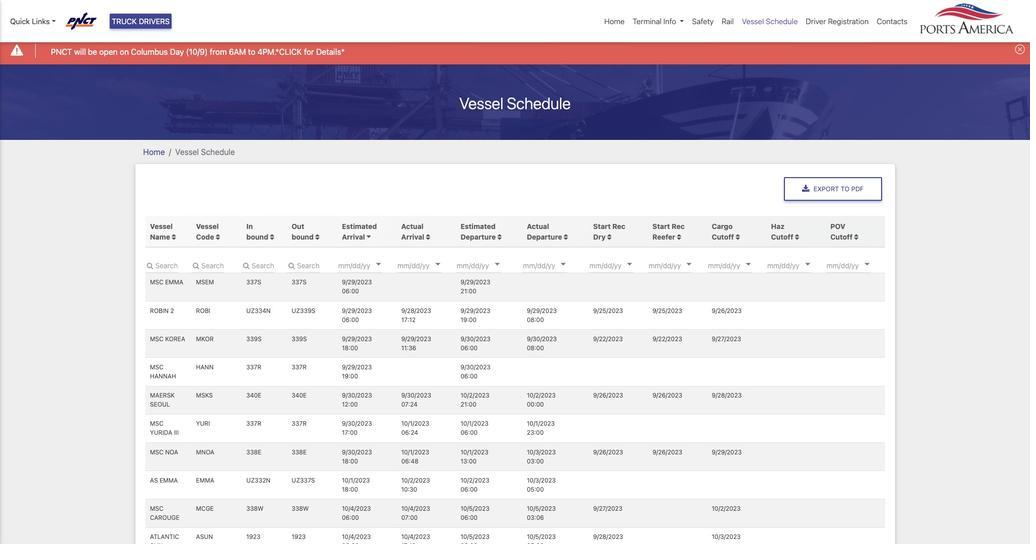 Task type: vqa. For each thing, say whether or not it's contained in the screenshot.


Task type: describe. For each thing, give the bounding box(es) containing it.
pnct will be open on columbus day (10/9) from 6am to 4pm.*click for details*
[[51, 47, 345, 56]]

pnct
[[51, 47, 72, 56]]

haz
[[771, 222, 785, 230]]

10/1/2023 06:00
[[461, 420, 489, 437]]

atlantic sun
[[150, 533, 179, 544]]

day
[[170, 47, 184, 56]]

10/1/2023 for 06:24
[[401, 420, 429, 427]]

9/30/2023 06:00 for 9/29/2023 19:00
[[461, 363, 491, 380]]

be
[[88, 47, 97, 56]]

safety
[[692, 17, 714, 26]]

10/5/2023 down 10/5/2023 06:00
[[461, 533, 490, 541]]

9/30/2023 17:00
[[342, 420, 372, 437]]

1 340e from the left
[[246, 392, 261, 399]]

08:00 for 9/29/2023 08:00
[[527, 316, 544, 323]]

2 vertical spatial 10/3/2023
[[712, 533, 741, 541]]

18:00 for 9/30/2023 18:00
[[342, 457, 358, 465]]

1 horizontal spatial home
[[604, 17, 625, 26]]

msc for msc yurida iii
[[150, 420, 163, 427]]

in bound
[[246, 222, 270, 241]]

links
[[32, 17, 50, 26]]

code
[[196, 232, 214, 241]]

vessel schedule link
[[738, 12, 802, 31]]

quick
[[10, 17, 30, 26]]

open calendar image for fifth mm/dd/yy field from left
[[627, 263, 632, 266]]

close image
[[1015, 44, 1025, 54]]

(10/9)
[[186, 47, 208, 56]]

sun
[[150, 542, 163, 544]]

cargo cutoff
[[712, 222, 734, 241]]

asun
[[196, 533, 213, 541]]

registration
[[828, 17, 869, 26]]

10/1/2023 for 13:00
[[461, 448, 489, 456]]

06:00 inside 10/2/2023 06:00
[[461, 486, 478, 493]]

start for dry
[[593, 222, 611, 230]]

contacts link
[[873, 12, 912, 31]]

from
[[210, 47, 227, 56]]

mnoa
[[196, 448, 214, 456]]

10/5/2023 down 10/2/2023 06:00
[[461, 505, 490, 512]]

10/2/2023 for 00:00
[[527, 392, 556, 399]]

9/30/2023 06:00 for 9/29/2023 18:00
[[461, 335, 491, 352]]

iii
[[174, 429, 179, 437]]

truck drivers
[[112, 17, 170, 26]]

1 vertical spatial home link
[[143, 147, 165, 156]]

cutoff for pov
[[831, 232, 853, 241]]

10/2/2023 00:00
[[527, 392, 556, 408]]

hannah
[[150, 372, 176, 380]]

9/29/2023 11:36
[[401, 335, 431, 352]]

10/4/2023 06:00
[[342, 505, 371, 521]]

vessel name
[[150, 222, 173, 241]]

estimated for arrival
[[342, 222, 377, 230]]

will
[[74, 47, 86, 56]]

noa
[[165, 448, 178, 456]]

drivers
[[139, 17, 170, 26]]

mkor
[[196, 335, 214, 343]]

10/2/2023 06:00
[[461, 477, 489, 493]]

10/1/2023 06:48
[[401, 448, 429, 465]]

msc korea
[[150, 335, 185, 343]]

msem
[[196, 279, 214, 286]]

0 horizontal spatial home
[[143, 147, 165, 156]]

7 mm/dd/yy field from the left
[[707, 258, 767, 273]]

schedule inside "link"
[[766, 17, 798, 26]]

departure for estimated
[[461, 232, 496, 241]]

10/2/2023 10:30
[[401, 477, 430, 493]]

to
[[248, 47, 255, 56]]

1 339s from the left
[[246, 335, 262, 343]]

pov cutoff
[[831, 222, 853, 241]]

1 337s from the left
[[246, 279, 261, 286]]

00:00
[[527, 401, 544, 408]]

seoul
[[150, 401, 170, 408]]

03:00
[[527, 457, 544, 465]]

out bound
[[292, 222, 315, 241]]

msc for msc hannah
[[150, 363, 163, 371]]

robin 2
[[150, 307, 174, 314]]

2 9/22/2023 from the left
[[653, 335, 682, 343]]

05:00
[[527, 486, 544, 493]]

2 9/25/2023 from the left
[[653, 307, 682, 314]]

06:00 inside 10/5/2023 06:00
[[461, 514, 478, 521]]

3 mm/dd/yy field from the left
[[456, 258, 516, 273]]

open calendar image for 2nd mm/dd/yy field from left
[[435, 263, 440, 266]]

9/30/2023 12:00
[[342, 392, 372, 408]]

9/29/2023 08:00
[[527, 307, 557, 323]]

dry
[[593, 232, 606, 241]]

carouge
[[150, 514, 179, 521]]

10/4/2023 up 07:00
[[401, 505, 430, 512]]

10/1/2023 06:24
[[401, 420, 429, 437]]

0 vertical spatial 9/28/2023
[[401, 307, 431, 314]]

haz cutoff
[[771, 222, 793, 241]]

out
[[292, 222, 304, 230]]

1 338e from the left
[[246, 448, 261, 456]]

cargo
[[712, 222, 733, 230]]

rail link
[[718, 12, 738, 31]]

msc for msc emma
[[150, 279, 163, 286]]

vessel inside "link"
[[742, 17, 764, 26]]

1 vertical spatial 9/27/2023
[[593, 505, 623, 512]]

open calendar image for fifth mm/dd/yy field from the right
[[495, 263, 500, 266]]

10/5/2023 down 03:06
[[527, 533, 556, 541]]

uz337s
[[292, 477, 315, 484]]

2 338e from the left
[[292, 448, 307, 456]]

emma for msc emma
[[165, 279, 183, 286]]

10/4/2023 07:00
[[401, 505, 430, 521]]

robi
[[196, 307, 210, 314]]

6am
[[229, 47, 246, 56]]

open calendar image for sixth mm/dd/yy field
[[687, 263, 692, 266]]

details*
[[316, 47, 345, 56]]

arrival for estimated arrival
[[342, 232, 365, 241]]

rail
[[722, 17, 734, 26]]

10/4/2023 down 07:00
[[401, 533, 430, 541]]

bound for out
[[292, 232, 314, 241]]

quick links link
[[10, 16, 56, 27]]

robin
[[150, 307, 169, 314]]

9/29/2023 21:00
[[461, 279, 491, 295]]

korea
[[165, 335, 185, 343]]

9/28/2023 17:12
[[401, 307, 431, 323]]

yurida
[[150, 429, 172, 437]]

1 9/25/2023 from the left
[[593, 307, 623, 314]]

10/1/2023 for 23:00
[[527, 420, 555, 427]]

1 1923 from the left
[[246, 533, 260, 541]]

1 horizontal spatial 9/28/2023
[[593, 533, 623, 541]]

rec for start rec reefer
[[672, 222, 685, 230]]

10/5/2023 up 03:06
[[527, 505, 556, 512]]

arrival for actual arrival
[[401, 232, 424, 241]]

11:36
[[401, 344, 416, 352]]

on
[[120, 47, 129, 56]]

17:00
[[342, 429, 358, 437]]



Task type: locate. For each thing, give the bounding box(es) containing it.
10/3/2023 for 05:00
[[527, 477, 556, 484]]

cutoff
[[712, 232, 734, 241], [771, 232, 793, 241], [831, 232, 853, 241]]

337s up "uz339s"
[[292, 279, 307, 286]]

msc up yurida
[[150, 420, 163, 427]]

1 vertical spatial 9/30/2023 06:00
[[461, 363, 491, 380]]

10/1/2023 up 23:00
[[527, 420, 555, 427]]

actual for actual departure
[[527, 222, 549, 230]]

1 18:00 from the top
[[342, 344, 358, 352]]

1 horizontal spatial 9/27/2023
[[712, 335, 741, 343]]

start rec dry
[[593, 222, 625, 241]]

cutoff down pov on the top of page
[[831, 232, 853, 241]]

2 mm/dd/yy field from the left
[[396, 258, 457, 273]]

0 horizontal spatial open calendar image
[[376, 263, 381, 266]]

pov
[[831, 222, 846, 230]]

name
[[150, 232, 170, 241]]

9/30/2023 06:00
[[461, 335, 491, 352], [461, 363, 491, 380]]

1 vertical spatial 9/28/2023
[[712, 392, 742, 399]]

10/1/2023 up 13:00 at left
[[461, 448, 489, 456]]

0 horizontal spatial open calendar image
[[435, 263, 440, 266]]

08:00 inside 9/29/2023 08:00
[[527, 316, 544, 323]]

0 horizontal spatial 337s
[[246, 279, 261, 286]]

0 horizontal spatial actual
[[401, 222, 424, 230]]

1 msc from the top
[[150, 279, 163, 286]]

msc left korea on the left bottom of page
[[150, 335, 163, 343]]

2 start from the left
[[653, 222, 670, 230]]

1 horizontal spatial 1923
[[292, 533, 306, 541]]

0 vertical spatial 10/3/2023
[[527, 448, 556, 456]]

1 horizontal spatial 338e
[[292, 448, 307, 456]]

0 horizontal spatial 9/22/2023
[[593, 335, 623, 343]]

msc yurida iii
[[150, 420, 179, 437]]

1 horizontal spatial vessel schedule
[[459, 93, 571, 113]]

estimated inside "estimated departure"
[[461, 222, 496, 230]]

23:00
[[527, 429, 544, 437]]

5 mm/dd/yy field from the left
[[588, 258, 649, 273]]

10/1/2023 up 06:48
[[401, 448, 429, 456]]

contacts
[[877, 17, 908, 26]]

bound down in
[[246, 232, 268, 241]]

start for reefer
[[653, 222, 670, 230]]

emma right as
[[160, 477, 178, 484]]

337s up uz334n
[[246, 279, 261, 286]]

9/29/2023 19:00
[[461, 307, 491, 323], [342, 363, 372, 380]]

open calendar image for 7th mm/dd/yy field from the right
[[376, 263, 381, 266]]

rec inside start rec reefer
[[672, 222, 685, 230]]

start inside start rec reefer
[[653, 222, 670, 230]]

2 338w from the left
[[292, 505, 309, 512]]

2 337s from the left
[[292, 279, 307, 286]]

2 horizontal spatial 9/28/2023
[[712, 392, 742, 399]]

0 vertical spatial schedule
[[766, 17, 798, 26]]

9/29/2023 19:00 down "9/29/2023 21:00" at left
[[461, 307, 491, 323]]

driver registration link
[[802, 12, 873, 31]]

0 horizontal spatial bound
[[246, 232, 268, 241]]

9/29/2023 06:00 for 337s
[[342, 279, 372, 295]]

0 horizontal spatial vessel schedule
[[175, 147, 235, 156]]

pnct will be open on columbus day (10/9) from 6am to 4pm.*click for details* link
[[51, 46, 345, 58]]

19:00 up 9/30/2023 12:00
[[342, 372, 358, 380]]

0 horizontal spatial 1923
[[246, 533, 260, 541]]

1 arrival from the left
[[342, 232, 365, 241]]

10/3/2023 05:00
[[527, 477, 556, 493]]

2 340e from the left
[[292, 392, 307, 399]]

None field
[[145, 258, 178, 273], [191, 258, 224, 273], [242, 258, 275, 273], [287, 258, 320, 273], [145, 258, 178, 273], [191, 258, 224, 273], [242, 258, 275, 273], [287, 258, 320, 273]]

0 vertical spatial 9/29/2023 19:00
[[461, 307, 491, 323]]

2 18:00 from the top
[[342, 457, 358, 465]]

msc inside msc carouge
[[150, 505, 163, 512]]

2 9/29/2023 06:00 from the top
[[342, 307, 372, 323]]

21:00 for 10/2/2023 21:00
[[461, 401, 476, 408]]

6 mm/dd/yy field from the left
[[648, 258, 708, 273]]

0 vertical spatial 08:00
[[527, 316, 544, 323]]

estimated departure
[[461, 222, 496, 241]]

1 horizontal spatial cutoff
[[771, 232, 793, 241]]

2 horizontal spatial open calendar image
[[687, 263, 692, 266]]

06:00 inside 10/4/2023 06:00
[[342, 514, 359, 521]]

msc up robin
[[150, 279, 163, 286]]

mm/dd/yy field down cargo cutoff
[[707, 258, 767, 273]]

1 9/22/2023 from the left
[[593, 335, 623, 343]]

0 horizontal spatial departure
[[461, 232, 496, 241]]

bound for in
[[246, 232, 268, 241]]

emma for as emma
[[160, 477, 178, 484]]

03:06
[[527, 514, 544, 521]]

1 08:00 from the top
[[527, 316, 544, 323]]

download image
[[802, 185, 810, 193]]

1 cutoff from the left
[[712, 232, 734, 241]]

1 vertical spatial vessel schedule
[[459, 93, 571, 113]]

1 vertical spatial home
[[143, 147, 165, 156]]

vessel code
[[196, 222, 219, 241]]

home
[[604, 17, 625, 26], [143, 147, 165, 156]]

339s down "uz339s"
[[292, 335, 307, 343]]

1 9/29/2023 06:00 from the top
[[342, 279, 372, 295]]

msc for msc korea
[[150, 335, 163, 343]]

10/5/2023 06:00
[[461, 505, 490, 521]]

atlantic
[[150, 533, 179, 541]]

rec
[[613, 222, 625, 230], [672, 222, 685, 230]]

uz339s
[[292, 307, 315, 314]]

start up dry on the top right of the page
[[593, 222, 611, 230]]

2 estimated from the left
[[461, 222, 496, 230]]

10/1/2023 down 10/2/2023 21:00
[[461, 420, 489, 427]]

338w
[[246, 505, 264, 512], [292, 505, 309, 512]]

1 departure from the left
[[461, 232, 496, 241]]

1 horizontal spatial 340e
[[292, 392, 307, 399]]

2 vertical spatial 18:00
[[342, 486, 358, 493]]

337s
[[246, 279, 261, 286], [292, 279, 307, 286]]

departure
[[461, 232, 496, 241], [527, 232, 562, 241]]

safety link
[[688, 12, 718, 31]]

10/1/2023
[[401, 420, 429, 427], [461, 420, 489, 427], [527, 420, 555, 427], [401, 448, 429, 456], [461, 448, 489, 456], [342, 477, 370, 484]]

0 horizontal spatial arrival
[[342, 232, 365, 241]]

0 horizontal spatial 9/27/2023
[[593, 505, 623, 512]]

1 vertical spatial 9/29/2023 19:00
[[342, 363, 372, 380]]

start up reefer on the right of page
[[653, 222, 670, 230]]

actual arrival
[[401, 222, 424, 241]]

0 horizontal spatial estimated
[[342, 222, 377, 230]]

10/2/2023 for 06:00
[[461, 477, 489, 484]]

1 rec from the left
[[613, 222, 625, 230]]

0 horizontal spatial 338w
[[246, 505, 264, 512]]

1923
[[246, 533, 260, 541], [292, 533, 306, 541]]

1 horizontal spatial bound
[[292, 232, 314, 241]]

5 msc from the top
[[150, 448, 163, 456]]

1 horizontal spatial actual
[[527, 222, 549, 230]]

10/5/2023 03:06
[[527, 505, 556, 521]]

msks
[[196, 392, 213, 399]]

mm/dd/yy field down actual arrival
[[396, 258, 457, 273]]

08:00 inside 9/30/2023 08:00
[[527, 344, 544, 352]]

2 arrival from the left
[[401, 232, 424, 241]]

9/30/2023
[[461, 335, 491, 343], [527, 335, 557, 343], [461, 363, 491, 371], [342, 392, 372, 399], [401, 392, 431, 399], [342, 420, 372, 427], [342, 448, 372, 456]]

1 open calendar image from the left
[[376, 263, 381, 266]]

msc inside msc hannah
[[150, 363, 163, 371]]

cutoff for haz
[[771, 232, 793, 241]]

10/2/2023 21:00
[[461, 392, 489, 408]]

as emma
[[150, 477, 178, 484]]

10/1/2023 23:00
[[527, 420, 555, 437]]

cutoff down haz
[[771, 232, 793, 241]]

mm/dd/yy field down dry on the top right of the page
[[588, 258, 649, 273]]

arrival
[[342, 232, 365, 241], [401, 232, 424, 241]]

10/2/2023 for 21:00
[[461, 392, 489, 399]]

18:00 inside "9/29/2023 18:00"
[[342, 344, 358, 352]]

10/1/2023 for 18:00
[[342, 477, 370, 484]]

start rec reefer
[[653, 222, 685, 241]]

1 horizontal spatial 338w
[[292, 505, 309, 512]]

2 bound from the left
[[292, 232, 314, 241]]

3 msc from the top
[[150, 363, 163, 371]]

10/4/2023 down 10/4/2023 06:00
[[342, 533, 371, 541]]

2 departure from the left
[[527, 232, 562, 241]]

06:24
[[401, 429, 418, 437]]

arrival inside estimated arrival
[[342, 232, 365, 241]]

0 vertical spatial 21:00
[[461, 288, 476, 295]]

18:00 for 9/29/2023 18:00
[[342, 344, 358, 352]]

truck
[[112, 17, 137, 26]]

mm/dd/yy field up "9/29/2023 21:00" at left
[[456, 258, 516, 273]]

339s down uz334n
[[246, 335, 262, 343]]

1 horizontal spatial home link
[[600, 12, 629, 31]]

1 9/30/2023 06:00 from the top
[[461, 335, 491, 352]]

10/3/2023 03:00
[[527, 448, 556, 465]]

07:00
[[401, 514, 418, 521]]

mm/dd/yy field down reefer on the right of page
[[648, 258, 708, 273]]

actual inside actual arrival
[[401, 222, 424, 230]]

1 horizontal spatial 339s
[[292, 335, 307, 343]]

9/29/2023 06:00
[[342, 279, 372, 295], [342, 307, 372, 323]]

2 9/30/2023 06:00 from the top
[[461, 363, 491, 380]]

1 vertical spatial schedule
[[507, 93, 571, 113]]

1 horizontal spatial start
[[653, 222, 670, 230]]

338w down uz337s
[[292, 505, 309, 512]]

9/29/2023 19:00 down "9/29/2023 18:00"
[[342, 363, 372, 380]]

1 21:00 from the top
[[461, 288, 476, 295]]

10/3/2023 for 03:00
[[527, 448, 556, 456]]

08:00 up 9/30/2023 08:00
[[527, 316, 544, 323]]

4 msc from the top
[[150, 420, 163, 427]]

1 horizontal spatial rec
[[672, 222, 685, 230]]

rec up reefer on the right of page
[[672, 222, 685, 230]]

9/28/2023
[[401, 307, 431, 314], [712, 392, 742, 399], [593, 533, 623, 541]]

06:00 inside the 10/1/2023 06:00
[[461, 429, 478, 437]]

columbus
[[131, 47, 168, 56]]

start inside start rec dry
[[593, 222, 611, 230]]

2 1923 from the left
[[292, 533, 306, 541]]

2 cutoff from the left
[[771, 232, 793, 241]]

06:00
[[342, 288, 359, 295], [342, 316, 359, 323], [461, 344, 478, 352], [461, 372, 478, 380], [461, 429, 478, 437], [461, 486, 478, 493], [342, 514, 359, 521], [461, 514, 478, 521]]

9/29/2023 18:00
[[342, 335, 372, 352]]

mcge
[[196, 505, 214, 512]]

msc carouge
[[150, 505, 179, 521]]

2 actual from the left
[[527, 222, 549, 230]]

2 horizontal spatial open calendar image
[[627, 263, 632, 266]]

10/4/2023 down the '10/1/2023 18:00'
[[342, 505, 371, 512]]

9/29/2023 06:00 for uz339s
[[342, 307, 372, 323]]

actual inside actual departure
[[527, 222, 549, 230]]

0 horizontal spatial 339s
[[246, 335, 262, 343]]

10/1/2023 for 06:00
[[461, 420, 489, 427]]

2 08:00 from the top
[[527, 344, 544, 352]]

0 horizontal spatial home link
[[143, 147, 165, 156]]

1 actual from the left
[[401, 222, 424, 230]]

reefer
[[653, 232, 675, 241]]

in
[[246, 222, 253, 230]]

1 vertical spatial 9/29/2023 06:00
[[342, 307, 372, 323]]

9/30/2023 07:24
[[401, 392, 431, 408]]

vessel schedule inside "link"
[[742, 17, 798, 26]]

0 horizontal spatial 340e
[[246, 392, 261, 399]]

2 horizontal spatial vessel schedule
[[742, 17, 798, 26]]

0 horizontal spatial start
[[593, 222, 611, 230]]

0 horizontal spatial schedule
[[201, 147, 235, 156]]

0 vertical spatial 18:00
[[342, 344, 358, 352]]

rec inside start rec dry
[[613, 222, 625, 230]]

2 vertical spatial 9/28/2023
[[593, 533, 623, 541]]

18:00 inside the '10/1/2023 18:00'
[[342, 486, 358, 493]]

emma down mnoa
[[196, 477, 214, 484]]

21:00 inside 10/2/2023 21:00
[[461, 401, 476, 408]]

1 horizontal spatial schedule
[[507, 93, 571, 113]]

0 vertical spatial 19:00
[[461, 316, 477, 323]]

21:00 for 9/29/2023 21:00
[[461, 288, 476, 295]]

21:00 inside "9/29/2023 21:00"
[[461, 288, 476, 295]]

1 horizontal spatial 9/29/2023 19:00
[[461, 307, 491, 323]]

337r
[[246, 363, 261, 371], [292, 363, 307, 371], [246, 420, 261, 427], [292, 420, 307, 427]]

1 horizontal spatial 9/25/2023
[[653, 307, 682, 314]]

2 open calendar image from the left
[[495, 263, 500, 266]]

0 horizontal spatial rec
[[613, 222, 625, 230]]

10/1/2023 up 06:24
[[401, 420, 429, 427]]

open calendar image
[[376, 263, 381, 266], [561, 263, 566, 266], [627, 263, 632, 266]]

open
[[99, 47, 118, 56]]

1 horizontal spatial open calendar image
[[561, 263, 566, 266]]

1 mm/dd/yy field from the left
[[337, 258, 398, 273]]

3 open calendar image from the left
[[687, 263, 692, 266]]

3 cutoff from the left
[[831, 232, 853, 241]]

10/1/2023 18:00
[[342, 477, 370, 493]]

10/2/2023
[[461, 392, 489, 399], [527, 392, 556, 399], [401, 477, 430, 484], [461, 477, 489, 484], [712, 505, 741, 512]]

1 vertical spatial 08:00
[[527, 344, 544, 352]]

18:00 inside 9/30/2023 18:00
[[342, 457, 358, 465]]

9/25/2023
[[593, 307, 623, 314], [653, 307, 682, 314]]

1 horizontal spatial estimated
[[461, 222, 496, 230]]

1 horizontal spatial open calendar image
[[495, 263, 500, 266]]

07:24
[[401, 401, 418, 408]]

1 start from the left
[[593, 222, 611, 230]]

bound down out
[[292, 232, 314, 241]]

1 vertical spatial 21:00
[[461, 401, 476, 408]]

yuri
[[196, 420, 210, 427]]

10/2/2023 for 10:30
[[401, 477, 430, 484]]

0 vertical spatial 9/27/2023
[[712, 335, 741, 343]]

10/1/2023 down 9/30/2023 18:00
[[342, 477, 370, 484]]

actual departure
[[527, 222, 562, 241]]

cutoff for cargo
[[712, 232, 734, 241]]

home link
[[600, 12, 629, 31], [143, 147, 165, 156]]

1 horizontal spatial departure
[[527, 232, 562, 241]]

1 horizontal spatial arrival
[[401, 232, 424, 241]]

0 vertical spatial 9/30/2023 06:00
[[461, 335, 491, 352]]

1 horizontal spatial 337s
[[292, 279, 307, 286]]

0 horizontal spatial cutoff
[[712, 232, 734, 241]]

2 vertical spatial schedule
[[201, 147, 235, 156]]

3 18:00 from the top
[[342, 486, 358, 493]]

10/1/2023 for 06:48
[[401, 448, 429, 456]]

0 vertical spatial vessel schedule
[[742, 17, 798, 26]]

actual for actual arrival
[[401, 222, 424, 230]]

pnct will be open on columbus day (10/9) from 6am to 4pm.*click for details* alert
[[0, 37, 1030, 64]]

driver registration
[[806, 17, 869, 26]]

emma up 2
[[165, 279, 183, 286]]

6 msc from the top
[[150, 505, 163, 512]]

msc up the hannah
[[150, 363, 163, 371]]

0 vertical spatial home
[[604, 17, 625, 26]]

mm/dd/yy field
[[337, 258, 398, 273], [396, 258, 457, 273], [456, 258, 516, 273], [522, 258, 583, 273], [588, 258, 649, 273], [648, 258, 708, 273], [707, 258, 767, 273]]

1 vertical spatial 10/3/2023
[[527, 477, 556, 484]]

338e up uz337s
[[292, 448, 307, 456]]

schedule
[[766, 17, 798, 26], [507, 93, 571, 113], [201, 147, 235, 156]]

rec left start rec reefer in the right of the page
[[613, 222, 625, 230]]

18:00 for 10/1/2023 18:00
[[342, 486, 358, 493]]

9/30/2023 08:00
[[527, 335, 557, 352]]

bound inside in bound
[[246, 232, 268, 241]]

1 open calendar image from the left
[[435, 263, 440, 266]]

msc for msc noa
[[150, 448, 163, 456]]

06:48
[[401, 457, 419, 465]]

2 horizontal spatial schedule
[[766, 17, 798, 26]]

0 horizontal spatial 19:00
[[342, 372, 358, 380]]

2 vertical spatial vessel schedule
[[175, 147, 235, 156]]

maersk
[[150, 392, 175, 399]]

08:00
[[527, 316, 544, 323], [527, 344, 544, 352]]

uz332n
[[246, 477, 271, 484]]

mm/dd/yy field down actual departure
[[522, 258, 583, 273]]

rec for start rec dry
[[613, 222, 625, 230]]

0 horizontal spatial 9/28/2023
[[401, 307, 431, 314]]

3 open calendar image from the left
[[627, 263, 632, 266]]

1 vertical spatial 18:00
[[342, 457, 358, 465]]

1 horizontal spatial 19:00
[[461, 316, 477, 323]]

10/4/2023
[[342, 505, 371, 512], [401, 505, 430, 512], [342, 533, 371, 541], [401, 533, 430, 541]]

4 mm/dd/yy field from the left
[[522, 258, 583, 273]]

1 estimated from the left
[[342, 222, 377, 230]]

338w down uz332n
[[246, 505, 264, 512]]

2 21:00 from the top
[[461, 401, 476, 408]]

0 horizontal spatial 338e
[[246, 448, 261, 456]]

mm/dd/yy field down estimated arrival in the left top of the page
[[337, 258, 398, 273]]

19:00 down "9/29/2023 21:00" at left
[[461, 316, 477, 323]]

2 rec from the left
[[672, 222, 685, 230]]

2 open calendar image from the left
[[561, 263, 566, 266]]

msc for msc carouge
[[150, 505, 163, 512]]

estimated for departure
[[461, 222, 496, 230]]

msc left noa at left
[[150, 448, 163, 456]]

terminal info
[[633, 17, 676, 26]]

2 339s from the left
[[292, 335, 307, 343]]

08:00 down 9/29/2023 08:00 on the right of the page
[[527, 344, 544, 352]]

9/22/2023
[[593, 335, 623, 343], [653, 335, 682, 343]]

0 horizontal spatial 9/29/2023 19:00
[[342, 363, 372, 380]]

1 338w from the left
[[246, 505, 264, 512]]

1 vertical spatial 19:00
[[342, 372, 358, 380]]

departure for actual
[[527, 232, 562, 241]]

0 horizontal spatial 9/25/2023
[[593, 307, 623, 314]]

0 vertical spatial 9/29/2023 06:00
[[342, 279, 372, 295]]

2 horizontal spatial cutoff
[[831, 232, 853, 241]]

msc up the carouge
[[150, 505, 163, 512]]

1 bound from the left
[[246, 232, 268, 241]]

9/27/2023
[[712, 335, 741, 343], [593, 505, 623, 512]]

1 horizontal spatial 9/22/2023
[[653, 335, 682, 343]]

08:00 for 9/30/2023 08:00
[[527, 344, 544, 352]]

open calendar image
[[435, 263, 440, 266], [495, 263, 500, 266], [687, 263, 692, 266]]

0 vertical spatial home link
[[600, 12, 629, 31]]

2 msc from the top
[[150, 335, 163, 343]]

msc inside msc yurida iii
[[150, 420, 163, 427]]

338e up uz332n
[[246, 448, 261, 456]]

hann
[[196, 363, 214, 371]]

open calendar image for 4th mm/dd/yy field from right
[[561, 263, 566, 266]]

actual
[[401, 222, 424, 230], [527, 222, 549, 230]]

bound inside out bound
[[292, 232, 314, 241]]

cutoff down cargo
[[712, 232, 734, 241]]



